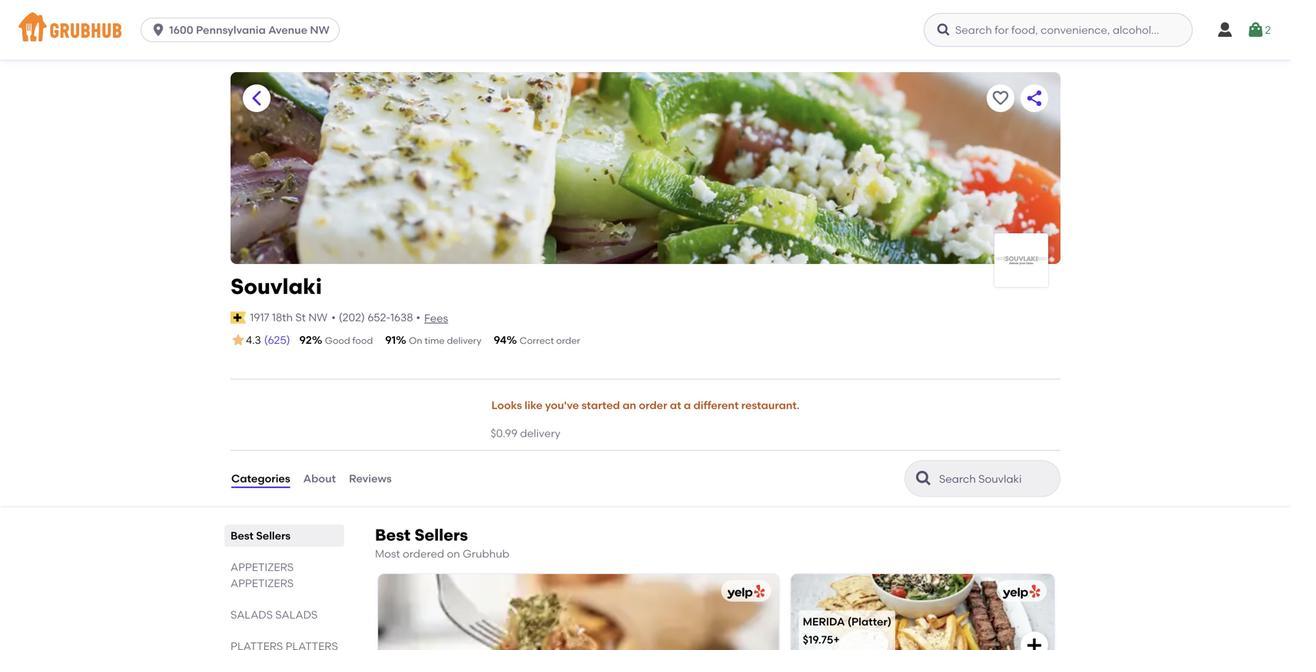Task type: locate. For each thing, give the bounding box(es) containing it.
nw right avenue
[[310, 23, 330, 37]]

save this restaurant button
[[987, 85, 1015, 112]]

merida
[[803, 616, 845, 629]]

avenue
[[268, 23, 307, 37]]

best up most at the left bottom of page
[[375, 526, 411, 546]]

appetizers
[[231, 562, 294, 575], [231, 578, 294, 591]]

svg image
[[151, 22, 166, 38], [936, 22, 952, 38]]

svg image inside 2 button
[[1247, 21, 1265, 39]]

1 horizontal spatial best
[[375, 526, 411, 546]]

(202) 652-1638 button
[[339, 310, 413, 326]]

nw inside button
[[308, 311, 328, 324]]

1 vertical spatial appetizers
[[231, 578, 294, 591]]

delivery right time
[[447, 335, 482, 347]]

yelp image
[[724, 586, 765, 600], [1000, 586, 1041, 600]]

$0.99
[[491, 427, 518, 440]]

0 horizontal spatial order
[[556, 335, 580, 347]]

most
[[375, 548, 400, 561]]

order inside "button"
[[639, 399, 667, 412]]

1 vertical spatial delivery
[[520, 427, 561, 440]]

fees
[[424, 312, 448, 325]]

about
[[303, 473, 336, 486]]

correct order
[[520, 335, 580, 347]]

nw
[[310, 23, 330, 37], [308, 311, 328, 324]]

Search for food, convenience, alcohol... search field
[[924, 13, 1193, 47]]

1 horizontal spatial delivery
[[520, 427, 561, 440]]

0 horizontal spatial svg image
[[151, 22, 166, 38]]

2 yelp image from the left
[[1000, 586, 1041, 600]]

merida (platter) $19.75 +
[[803, 616, 892, 647]]

appetizers up salads salads
[[231, 578, 294, 591]]

fees button
[[424, 310, 449, 327]]

2 • from the left
[[416, 311, 420, 324]]

0 horizontal spatial best
[[231, 530, 254, 543]]

save this restaurant image
[[991, 89, 1010, 108]]

best up appetizers appetizers
[[231, 530, 254, 543]]

$19.75
[[803, 634, 833, 647]]

Search Souvlaki search field
[[938, 472, 1055, 487]]

started
[[582, 399, 620, 412]]

0 vertical spatial appetizers
[[231, 562, 294, 575]]

best
[[375, 526, 411, 546], [231, 530, 254, 543]]

1 horizontal spatial svg image
[[936, 22, 952, 38]]

looks
[[491, 399, 522, 412]]

0 horizontal spatial salads
[[231, 609, 273, 622]]

salads salads
[[231, 609, 318, 622]]

0 horizontal spatial •
[[331, 311, 336, 324]]

1 vertical spatial order
[[639, 399, 667, 412]]

ordered
[[403, 548, 444, 561]]

at
[[670, 399, 681, 412]]

• right 1638
[[416, 311, 420, 324]]

an
[[623, 399, 636, 412]]

yelp image for most ordered on grubhub
[[1000, 586, 1041, 600]]

1600 pennsylvania avenue nw button
[[141, 18, 346, 42]]

st
[[295, 311, 306, 324]]

delivery
[[447, 335, 482, 347], [520, 427, 561, 440]]

1 horizontal spatial •
[[416, 311, 420, 324]]

(625)
[[264, 334, 290, 347]]

1 horizontal spatial sellers
[[415, 526, 468, 546]]

1 horizontal spatial svg image
[[1216, 21, 1234, 39]]

categories
[[231, 473, 290, 486]]

0 horizontal spatial svg image
[[1025, 637, 1044, 651]]

nw for 1600 pennsylvania avenue nw
[[310, 23, 330, 37]]

sellers up appetizers appetizers
[[256, 530, 291, 543]]

• (202) 652-1638 • fees
[[331, 311, 448, 325]]

1917 18th st nw
[[250, 311, 328, 324]]

sellers inside best sellers most ordered on grubhub
[[415, 526, 468, 546]]

nw for 1917 18th st nw
[[308, 311, 328, 324]]

sellers up on
[[415, 526, 468, 546]]

1 svg image from the left
[[151, 22, 166, 38]]

delivery down like on the left of page
[[520, 427, 561, 440]]

2 horizontal spatial svg image
[[1247, 21, 1265, 39]]

• left (202)
[[331, 311, 336, 324]]

order
[[556, 335, 580, 347], [639, 399, 667, 412]]

best inside best sellers most ordered on grubhub
[[375, 526, 411, 546]]

0 vertical spatial nw
[[310, 23, 330, 37]]

sellers
[[415, 526, 468, 546], [256, 530, 291, 543]]

order right correct
[[556, 335, 580, 347]]

svg image inside 1600 pennsylvania avenue nw button
[[151, 22, 166, 38]]

1 vertical spatial nw
[[308, 311, 328, 324]]

appetizers down best sellers at the left bottom of page
[[231, 562, 294, 575]]

salads
[[231, 609, 273, 622], [275, 609, 318, 622]]

1 yelp image from the left
[[724, 586, 765, 600]]

best sellers most ordered on grubhub
[[375, 526, 509, 561]]

0 vertical spatial order
[[556, 335, 580, 347]]

grubhub
[[463, 548, 509, 561]]

nw right st
[[308, 311, 328, 324]]

0 horizontal spatial sellers
[[256, 530, 291, 543]]

1 horizontal spatial salads
[[275, 609, 318, 622]]

0 horizontal spatial yelp image
[[724, 586, 765, 600]]

1600
[[169, 23, 193, 37]]

•
[[331, 311, 336, 324], [416, 311, 420, 324]]

(202)
[[339, 311, 365, 324]]

1 horizontal spatial yelp image
[[1000, 586, 1041, 600]]

2
[[1265, 23, 1271, 36]]

sellers for best sellers most ordered on grubhub
[[415, 526, 468, 546]]

categories button
[[231, 452, 291, 507]]

0 vertical spatial delivery
[[447, 335, 482, 347]]

svg image
[[1216, 21, 1234, 39], [1247, 21, 1265, 39], [1025, 637, 1044, 651]]

1 horizontal spatial order
[[639, 399, 667, 412]]

nw inside button
[[310, 23, 330, 37]]

good food
[[325, 335, 373, 347]]

(platter)
[[848, 616, 892, 629]]

order left at
[[639, 399, 667, 412]]

1917 18th st nw button
[[249, 310, 328, 327]]



Task type: vqa. For each thing, say whether or not it's contained in the screenshot.
'NW'
yes



Task type: describe. For each thing, give the bounding box(es) containing it.
on
[[409, 335, 422, 347]]

appetizers appetizers
[[231, 562, 294, 591]]

652-
[[368, 311, 390, 324]]

time
[[425, 335, 445, 347]]

best for best sellers
[[231, 530, 254, 543]]

sellers for best sellers
[[256, 530, 291, 543]]

like
[[525, 399, 543, 412]]

92
[[299, 334, 312, 347]]

1638
[[390, 311, 413, 324]]

yelp image for appetizers appetizers
[[724, 586, 765, 600]]

on time delivery
[[409, 335, 482, 347]]

caret left icon image
[[247, 89, 266, 108]]

2 button
[[1247, 16, 1271, 44]]

1 • from the left
[[331, 311, 336, 324]]

best for best sellers most ordered on grubhub
[[375, 526, 411, 546]]

1 salads from the left
[[231, 609, 273, 622]]

souvlaki
[[231, 274, 322, 300]]

pennsylvania
[[196, 23, 266, 37]]

0 horizontal spatial delivery
[[447, 335, 482, 347]]

91
[[385, 334, 396, 347]]

share icon image
[[1025, 89, 1044, 108]]

looks like you've started an order at a different restaurant. button
[[491, 389, 800, 423]]

souvlaki logo image
[[995, 234, 1048, 287]]

about button
[[303, 452, 337, 507]]

good
[[325, 335, 350, 347]]

reviews button
[[348, 452, 393, 507]]

search icon image
[[915, 470, 933, 488]]

1600 pennsylvania avenue nw
[[169, 23, 330, 37]]

different
[[694, 399, 739, 412]]

looks like you've started an order at a different restaurant.
[[491, 399, 800, 412]]

1 appetizers from the top
[[231, 562, 294, 575]]

+
[[833, 634, 840, 647]]

2 appetizers from the top
[[231, 578, 294, 591]]

star icon image
[[231, 333, 246, 348]]

food
[[352, 335, 373, 347]]

best sellers
[[231, 530, 291, 543]]

$0.99 delivery
[[491, 427, 561, 440]]

a
[[684, 399, 691, 412]]

main navigation navigation
[[0, 0, 1291, 60]]

2 svg image from the left
[[936, 22, 952, 38]]

reviews
[[349, 473, 392, 486]]

4.3
[[246, 334, 261, 347]]

subscription pass image
[[231, 312, 246, 324]]

you've
[[545, 399, 579, 412]]

2 salads from the left
[[275, 609, 318, 622]]

on
[[447, 548, 460, 561]]

restaurant.
[[741, 399, 800, 412]]

18th
[[272, 311, 293, 324]]

1917
[[250, 311, 269, 324]]

correct
[[520, 335, 554, 347]]

94
[[494, 334, 507, 347]]



